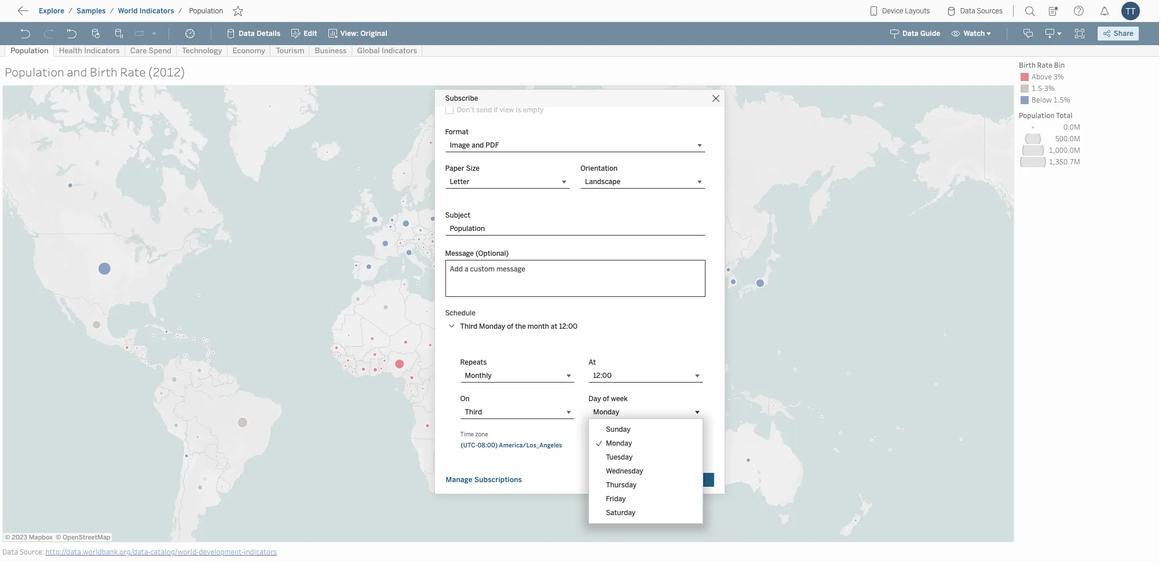 Task type: locate. For each thing, give the bounding box(es) containing it.
explore / samples / world indicators /
[[39, 7, 182, 15]]

population
[[189, 7, 223, 15]]

0 horizontal spatial /
[[69, 7, 72, 15]]

/ right indicators
[[178, 7, 182, 15]]

2 horizontal spatial /
[[178, 7, 182, 15]]

1 horizontal spatial /
[[110, 7, 114, 15]]

indicators
[[140, 7, 174, 15]]

skip to content
[[30, 9, 100, 20]]

/
[[69, 7, 72, 15], [110, 7, 114, 15], [178, 7, 182, 15]]

3 / from the left
[[178, 7, 182, 15]]

world indicators link
[[117, 6, 175, 16]]

/ right to
[[69, 7, 72, 15]]

/ left the 'world'
[[110, 7, 114, 15]]

skip to content link
[[28, 6, 118, 22]]



Task type: describe. For each thing, give the bounding box(es) containing it.
1 / from the left
[[69, 7, 72, 15]]

population element
[[186, 7, 227, 15]]

to
[[52, 9, 61, 20]]

2 / from the left
[[110, 7, 114, 15]]

explore link
[[38, 6, 65, 16]]

explore
[[39, 7, 64, 15]]

skip
[[30, 9, 50, 20]]

samples
[[77, 7, 106, 15]]

samples link
[[76, 6, 107, 16]]

world
[[118, 7, 138, 15]]

content
[[64, 9, 100, 20]]



Task type: vqa. For each thing, say whether or not it's contained in the screenshot.
data
no



